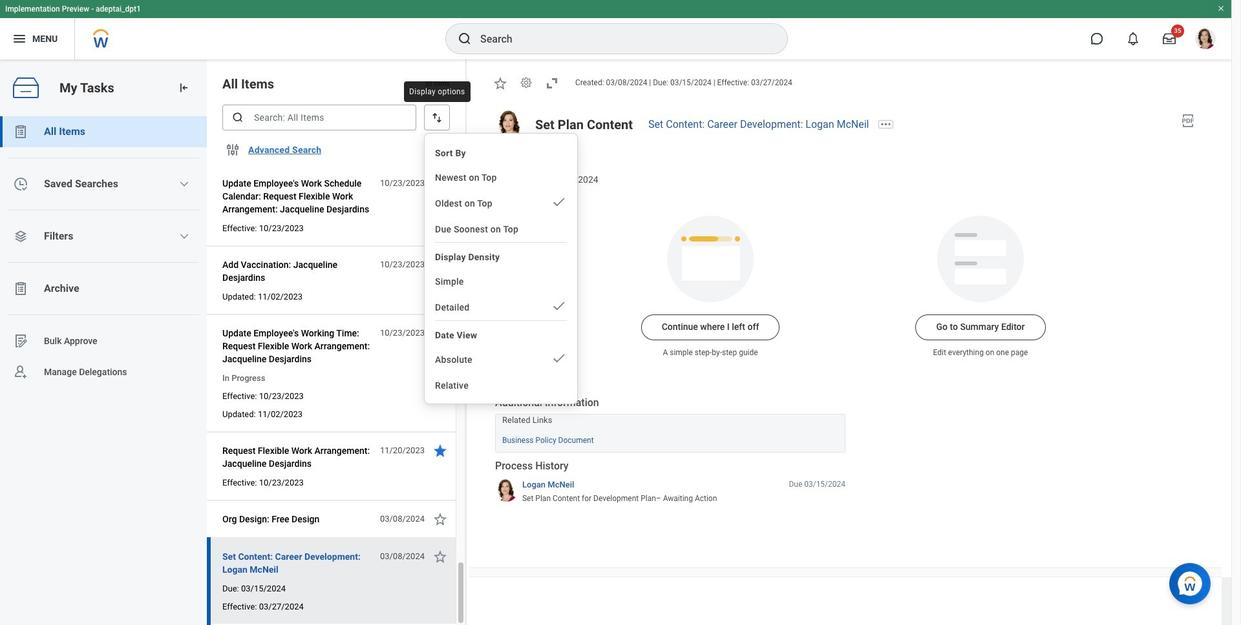 Task type: vqa. For each thing, say whether or not it's contained in the screenshot.
1-2 Levels
no



Task type: locate. For each thing, give the bounding box(es) containing it.
check image
[[552, 195, 567, 210], [552, 351, 567, 367]]

2 chevron down image from the top
[[179, 231, 190, 242]]

2 vertical spatial star image
[[433, 512, 448, 528]]

menu
[[425, 139, 577, 399]]

Search: All Items text field
[[222, 105, 416, 131]]

1 vertical spatial chevron down image
[[179, 231, 190, 242]]

star image
[[433, 176, 448, 191], [433, 444, 448, 459], [433, 512, 448, 528]]

configure image
[[225, 142, 241, 158]]

view printable version (pdf) image
[[1181, 113, 1196, 129]]

1 star image from the top
[[433, 176, 448, 191]]

chevron down image
[[179, 179, 190, 189], [179, 231, 190, 242]]

3 star image from the top
[[433, 512, 448, 528]]

0 vertical spatial search image
[[457, 31, 473, 47]]

1 horizontal spatial search image
[[457, 31, 473, 47]]

0 vertical spatial chevron down image
[[179, 179, 190, 189]]

0 vertical spatial star image
[[433, 176, 448, 191]]

process history region
[[495, 459, 846, 509]]

tooltip
[[402, 79, 473, 105]]

1 vertical spatial search image
[[231, 111, 244, 124]]

1 vertical spatial star image
[[433, 444, 448, 459]]

1 chevron down image from the top
[[179, 179, 190, 189]]

search image
[[457, 31, 473, 47], [231, 111, 244, 124]]

0 vertical spatial check image
[[552, 195, 567, 210]]

1 vertical spatial check image
[[552, 351, 567, 367]]

star image
[[493, 76, 508, 91], [433, 257, 448, 273], [433, 326, 448, 341], [433, 550, 448, 565]]

list
[[0, 116, 207, 388]]

banner
[[0, 0, 1232, 59]]

chevron down image for clock check icon
[[179, 179, 190, 189]]

notifications large image
[[1127, 32, 1140, 45]]

0 horizontal spatial search image
[[231, 111, 244, 124]]

rename image
[[13, 334, 28, 349]]



Task type: describe. For each thing, give the bounding box(es) containing it.
gear image
[[520, 77, 533, 89]]

employee's photo (logan mcneil) image
[[495, 110, 525, 140]]

2 check image from the top
[[552, 351, 567, 367]]

2 star image from the top
[[433, 444, 448, 459]]

item list element
[[207, 0, 467, 626]]

check image
[[552, 299, 567, 314]]

justify image
[[12, 31, 27, 47]]

clock check image
[[13, 177, 28, 192]]

close environment banner image
[[1218, 5, 1225, 12]]

profile logan mcneil image
[[1196, 28, 1216, 52]]

sort image
[[431, 111, 444, 124]]

fullscreen image
[[544, 76, 560, 91]]

additional information region
[[495, 396, 846, 453]]

chevron down image for perspective icon
[[179, 231, 190, 242]]

1 check image from the top
[[552, 195, 567, 210]]

transformation import image
[[177, 81, 190, 94]]

inbox large image
[[1163, 32, 1176, 45]]

perspective image
[[13, 229, 28, 244]]

clipboard image
[[13, 281, 28, 297]]

clipboard image
[[13, 124, 28, 140]]

user plus image
[[13, 365, 28, 380]]

Search Workday  search field
[[480, 25, 761, 53]]



